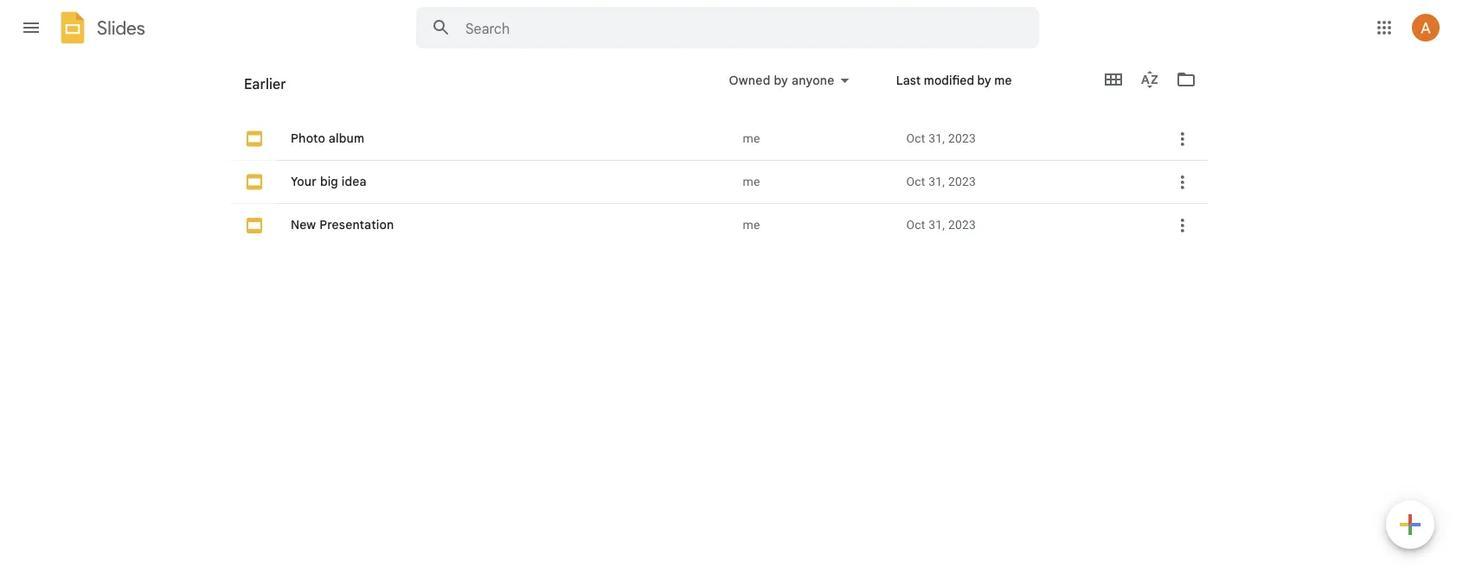 Task type: vqa. For each thing, say whether or not it's contained in the screenshot.
REPORT A PROBLEM TO GOOGLE icon
no



Task type: locate. For each thing, give the bounding box(es) containing it.
last opened by me oct 31, 2023 element for your big idea
[[907, 174, 1146, 191]]

2 oct 31, 2023 from the top
[[907, 175, 976, 189]]

0 horizontal spatial last
[[789, 83, 814, 98]]

last modified by me
[[896, 73, 1012, 88], [789, 83, 905, 98]]

3 31, from the top
[[929, 218, 945, 232]]

oct 31, 2023 inside the your big idea option
[[907, 175, 976, 189]]

0 vertical spatial 2023
[[949, 132, 976, 146]]

oct inside photo album option
[[907, 132, 926, 146]]

0 vertical spatial 31,
[[929, 132, 945, 146]]

last opened by me oct 31, 2023 element for new presentation
[[907, 217, 1146, 234]]

owned by me element inside new presentation option
[[743, 217, 893, 234]]

31, inside new presentation option
[[929, 218, 945, 232]]

0 vertical spatial last opened by me oct 31, 2023 element
[[907, 130, 1146, 148]]

big
[[320, 174, 338, 190]]

3 owned by me element from the top
[[743, 217, 893, 234]]

2 31, from the top
[[929, 175, 945, 189]]

1 vertical spatial oct 31, 2023
[[907, 175, 976, 189]]

1 oct from the top
[[907, 132, 926, 146]]

me for new presentation
[[743, 218, 760, 232]]

oct 31, 2023 inside photo album option
[[907, 132, 976, 146]]

1 vertical spatial owned by me element
[[743, 174, 893, 191]]

your
[[291, 174, 317, 190]]

2 2023 from the top
[[949, 175, 976, 189]]

owned by me element inside photo album option
[[743, 130, 893, 148]]

me for photo album
[[743, 132, 760, 146]]

1 vertical spatial 31,
[[929, 175, 945, 189]]

2 vertical spatial 31,
[[929, 218, 945, 232]]

2 vertical spatial oct
[[907, 218, 926, 232]]

new presentation option
[[230, 204, 1208, 247]]

3 oct from the top
[[907, 218, 926, 232]]

owned by me element for photo album
[[743, 130, 893, 148]]

2 vertical spatial 2023
[[949, 218, 976, 232]]

last
[[896, 73, 921, 88], [789, 83, 814, 98]]

1 31, from the top
[[929, 132, 945, 146]]

presentation
[[320, 218, 394, 233]]

31, for photo album
[[929, 132, 945, 146]]

anyone
[[792, 73, 835, 88]]

owned by me element inside the your big idea option
[[743, 174, 893, 191]]

last opened by me oct 31, 2023 element
[[907, 130, 1146, 148], [907, 174, 1146, 191], [907, 217, 1146, 234]]

1 horizontal spatial modified
[[924, 73, 975, 88]]

owned
[[729, 73, 771, 88]]

oct for new presentation
[[907, 218, 926, 232]]

me inside photo album option
[[743, 132, 760, 146]]

2 vertical spatial last opened by me oct 31, 2023 element
[[907, 217, 1146, 234]]

2 vertical spatial oct 31, 2023
[[907, 218, 976, 232]]

2023 for photo album
[[949, 132, 976, 146]]

2023 inside the your big idea option
[[949, 175, 976, 189]]

0 horizontal spatial modified
[[817, 83, 868, 98]]

2023 inside photo album option
[[949, 132, 976, 146]]

by inside the owned by anyone dropdown button
[[774, 73, 789, 88]]

owned by me element
[[743, 130, 893, 148], [743, 174, 893, 191], [743, 217, 893, 234]]

1 earlier from the top
[[244, 75, 286, 93]]

by
[[774, 73, 789, 88], [978, 73, 992, 88], [871, 83, 885, 98]]

earlier
[[244, 75, 286, 93], [244, 82, 281, 97]]

31, inside the your big idea option
[[929, 175, 945, 189]]

3 oct 31, 2023 from the top
[[907, 218, 976, 232]]

last opened by me oct 31, 2023 element for photo album
[[907, 130, 1146, 148]]

2 owned by me element from the top
[[743, 174, 893, 191]]

2 oct from the top
[[907, 175, 926, 189]]

me inside the your big idea option
[[743, 175, 760, 189]]

1 owned by me element from the top
[[743, 130, 893, 148]]

photo album option
[[230, 118, 1208, 161]]

Search bar text field
[[466, 20, 996, 37]]

1 vertical spatial last opened by me oct 31, 2023 element
[[907, 174, 1146, 191]]

2 last opened by me oct 31, 2023 element from the top
[[907, 174, 1146, 191]]

earlier heading
[[230, 55, 692, 111]]

2023 for your big idea
[[949, 175, 976, 189]]

0 horizontal spatial by
[[774, 73, 789, 88]]

oct 31, 2023
[[907, 132, 976, 146], [907, 175, 976, 189], [907, 218, 976, 232]]

1 vertical spatial 2023
[[949, 175, 976, 189]]

2 earlier from the top
[[244, 82, 281, 97]]

2 horizontal spatial by
[[978, 73, 992, 88]]

me
[[995, 73, 1012, 88], [888, 83, 905, 98], [743, 132, 760, 146], [743, 175, 760, 189], [743, 218, 760, 232]]

earlier inside heading
[[244, 75, 286, 93]]

me inside new presentation option
[[743, 218, 760, 232]]

1 oct 31, 2023 from the top
[[907, 132, 976, 146]]

0 vertical spatial oct
[[907, 132, 926, 146]]

2023
[[949, 132, 976, 146], [949, 175, 976, 189], [949, 218, 976, 232]]

oct 31, 2023 for new presentation
[[907, 218, 976, 232]]

1 vertical spatial oct
[[907, 175, 926, 189]]

31,
[[929, 132, 945, 146], [929, 175, 945, 189], [929, 218, 945, 232]]

album
[[329, 131, 365, 146]]

oct 31, 2023 inside new presentation option
[[907, 218, 976, 232]]

list box
[[230, 118, 1208, 247]]

photo
[[291, 131, 325, 146]]

new presentation
[[291, 218, 394, 233]]

slides
[[97, 16, 145, 39]]

owned by anyone
[[729, 73, 835, 88]]

oct
[[907, 132, 926, 146], [907, 175, 926, 189], [907, 218, 926, 232]]

2023 inside new presentation option
[[949, 218, 976, 232]]

1 last opened by me oct 31, 2023 element from the top
[[907, 130, 1146, 148]]

1 2023 from the top
[[949, 132, 976, 146]]

1 horizontal spatial last
[[896, 73, 921, 88]]

3 last opened by me oct 31, 2023 element from the top
[[907, 217, 1146, 234]]

31, inside photo album option
[[929, 132, 945, 146]]

owned by me element for new presentation
[[743, 217, 893, 234]]

modified
[[924, 73, 975, 88], [817, 83, 868, 98]]

oct inside new presentation option
[[907, 218, 926, 232]]

new
[[291, 218, 316, 233]]

0 vertical spatial oct 31, 2023
[[907, 132, 976, 146]]

0 vertical spatial owned by me element
[[743, 130, 893, 148]]

2 vertical spatial owned by me element
[[743, 217, 893, 234]]

3 2023 from the top
[[949, 218, 976, 232]]

oct inside the your big idea option
[[907, 175, 926, 189]]

None search field
[[416, 7, 1040, 48]]

oct 31, 2023 for your big idea
[[907, 175, 976, 189]]



Task type: describe. For each thing, give the bounding box(es) containing it.
idea
[[342, 174, 367, 190]]

your big idea
[[291, 174, 367, 190]]

oct for photo album
[[907, 132, 926, 146]]

main menu image
[[21, 17, 42, 38]]

photo album
[[291, 131, 365, 146]]

search image
[[424, 10, 459, 45]]

your big idea option
[[230, 161, 1208, 204]]

me for your big idea
[[743, 175, 760, 189]]

owned by me element for your big idea
[[743, 174, 893, 191]]

create new presentation image
[[1387, 501, 1435, 553]]

31, for your big idea
[[929, 175, 945, 189]]

earlier for last modified by me
[[244, 75, 286, 93]]

owned by anyone button
[[718, 70, 861, 91]]

31, for new presentation
[[929, 218, 945, 232]]

2023 for new presentation
[[949, 218, 976, 232]]

oct 31, 2023 for photo album
[[907, 132, 976, 146]]

earlier for photo album
[[244, 82, 281, 97]]

list box containing photo album
[[230, 118, 1208, 247]]

slides link
[[55, 10, 145, 48]]

1 horizontal spatial by
[[871, 83, 885, 98]]

oct for your big idea
[[907, 175, 926, 189]]



